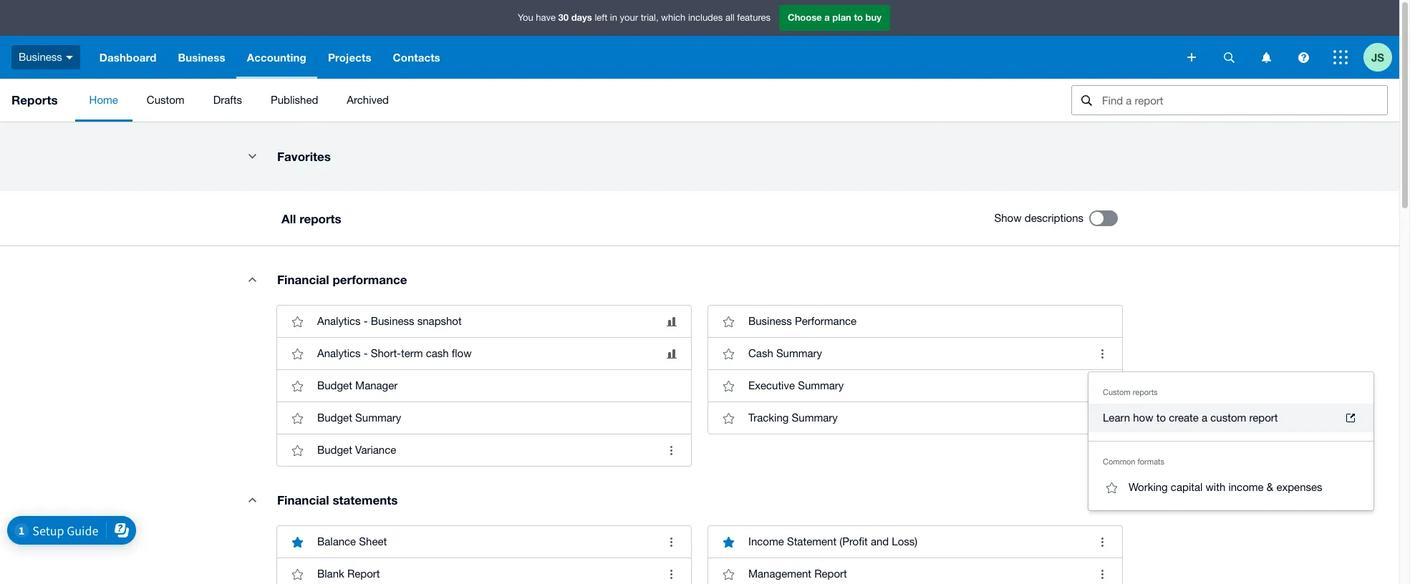 Task type: locate. For each thing, give the bounding box(es) containing it.
favorite image left tracking
[[714, 404, 743, 433]]

favorite image left executive at the right of the page
[[714, 372, 743, 400]]

report down income statement (profit and loss)
[[815, 568, 847, 580]]

variance
[[355, 444, 396, 456]]

summary up executive summary
[[777, 347, 823, 360]]

0 horizontal spatial report
[[347, 568, 380, 580]]

financial down 'all reports'
[[277, 272, 329, 287]]

1 vertical spatial -
[[364, 347, 368, 360]]

projects
[[328, 51, 372, 64]]

management
[[749, 568, 812, 580]]

cash summary link
[[709, 337, 1123, 370]]

reports right all
[[300, 211, 342, 226]]

banner
[[0, 0, 1400, 79]]

home
[[89, 94, 118, 106]]

favorite image down financial performance
[[283, 307, 312, 336]]

published link
[[256, 79, 333, 122]]

budget manager
[[317, 380, 398, 392]]

1 financial from the top
[[277, 272, 329, 287]]

favorite image inside executive summary link
[[714, 372, 743, 400]]

2 vertical spatial budget
[[317, 444, 352, 456]]

favorite image inside list box
[[1098, 474, 1126, 502]]

business button
[[0, 36, 89, 79]]

formats
[[1138, 458, 1165, 466]]

1 expand report group image from the top
[[238, 265, 267, 294]]

more options image
[[657, 528, 686, 557], [657, 560, 686, 585]]

svg image
[[1224, 52, 1235, 63], [1262, 52, 1271, 63], [1298, 52, 1309, 63], [66, 56, 73, 59]]

favorite image inside 'budget variance' "link"
[[283, 436, 312, 465]]

0 horizontal spatial reports
[[300, 211, 342, 226]]

1 report from the left
[[347, 568, 380, 580]]

financial for financial performance
[[277, 272, 329, 287]]

archived link
[[333, 79, 403, 122]]

working capital with income & expenses
[[1129, 481, 1323, 494]]

1 vertical spatial budget
[[317, 412, 352, 424]]

1 vertical spatial expand report group image
[[238, 486, 267, 514]]

0 vertical spatial -
[[364, 315, 368, 327]]

financial up remove favorite image
[[277, 493, 329, 508]]

more options image inside cash summary link
[[1088, 340, 1117, 368]]

budget up the budget variance
[[317, 412, 352, 424]]

favorite image down remove favorite icon at bottom right
[[714, 560, 743, 585]]

1 vertical spatial reports
[[1133, 388, 1158, 397]]

blank
[[317, 568, 344, 580]]

favorite image left cash
[[714, 340, 743, 368]]

favorite image
[[714, 307, 743, 336], [283, 340, 312, 368], [283, 372, 312, 400], [283, 404, 312, 433], [283, 436, 312, 465], [1098, 474, 1126, 502]]

balance sheet link
[[277, 527, 691, 558]]

svg image up find a report 'text box'
[[1188, 53, 1196, 62]]

more options image inside 'management report' link
[[1088, 560, 1117, 585]]

and
[[871, 536, 889, 548]]

analytics down financial performance
[[317, 315, 361, 327]]

create
[[1169, 412, 1199, 424]]

0 horizontal spatial a
[[825, 12, 830, 23]]

common
[[1103, 458, 1136, 466]]

performance
[[333, 272, 407, 287]]

svg image left 'js'
[[1334, 50, 1348, 64]]

a
[[825, 12, 830, 23], [1202, 412, 1208, 424]]

expand report group image
[[238, 265, 267, 294], [238, 486, 267, 514]]

1 analytics from the top
[[317, 315, 361, 327]]

0 horizontal spatial custom
[[147, 94, 185, 106]]

1 horizontal spatial custom
[[1103, 388, 1131, 397]]

common formats
[[1103, 458, 1165, 466]]

to left buy
[[854, 12, 863, 23]]

report for blank report
[[347, 568, 380, 580]]

- down performance
[[364, 315, 368, 327]]

favorite image inside the "tracking summary" link
[[714, 404, 743, 433]]

capital
[[1171, 481, 1203, 494]]

projects button
[[317, 36, 382, 79]]

summary for budget summary
[[355, 412, 401, 424]]

navigation
[[89, 36, 1178, 79]]

executive summary link
[[709, 370, 1123, 402]]

more options image for income statement (profit and loss)
[[1088, 528, 1117, 557]]

0 vertical spatial financial
[[277, 272, 329, 287]]

remove favorite image
[[283, 528, 312, 557]]

summary up the tracking summary at the right of page
[[798, 380, 844, 392]]

features
[[737, 12, 771, 23]]

0 horizontal spatial svg image
[[1188, 53, 1196, 62]]

a left plan
[[825, 12, 830, 23]]

favorite image for budget summary
[[283, 404, 312, 433]]

analytics up "budget manager"
[[317, 347, 361, 360]]

1 vertical spatial analytics
[[317, 347, 361, 360]]

0 vertical spatial budget
[[317, 380, 352, 392]]

a right create
[[1202, 412, 1208, 424]]

favorite image inside budget manager link
[[283, 372, 312, 400]]

- left short-
[[364, 347, 368, 360]]

statements
[[333, 493, 398, 508]]

1 horizontal spatial reports
[[1133, 388, 1158, 397]]

custom link
[[132, 79, 199, 122]]

favorite image for budget manager
[[283, 372, 312, 400]]

accounting
[[247, 51, 307, 64]]

to inside banner
[[854, 12, 863, 23]]

income
[[1229, 481, 1264, 494]]

business
[[19, 51, 62, 63], [178, 51, 225, 64], [371, 315, 414, 327], [749, 315, 792, 327]]

analytics - business snapshot
[[317, 315, 462, 327]]

1 vertical spatial custom
[[1103, 388, 1131, 397]]

favorite image for cash summary
[[714, 340, 743, 368]]

0 horizontal spatial to
[[854, 12, 863, 23]]

to right how
[[1157, 412, 1166, 424]]

summary for tracking summary
[[792, 412, 838, 424]]

0 vertical spatial custom
[[147, 94, 185, 106]]

budget up budget summary
[[317, 380, 352, 392]]

0 vertical spatial reports
[[300, 211, 342, 226]]

None field
[[1072, 85, 1388, 115]]

2 budget from the top
[[317, 412, 352, 424]]

favorite image inside cash summary link
[[714, 340, 743, 368]]

business inside popup button
[[19, 51, 62, 63]]

collapse report group image
[[238, 142, 267, 171]]

choose a plan to buy
[[788, 12, 882, 23]]

2 expand report group image from the top
[[238, 486, 267, 514]]

all
[[726, 12, 735, 23]]

days
[[571, 12, 592, 23]]

business up analytics - short-term cash flow
[[371, 315, 414, 327]]

report
[[1250, 412, 1278, 424]]

analytics
[[317, 315, 361, 327], [317, 347, 361, 360]]

business performance link
[[709, 306, 1123, 337]]

1 horizontal spatial a
[[1202, 412, 1208, 424]]

favorite image
[[283, 307, 312, 336], [714, 340, 743, 368], [714, 372, 743, 400], [714, 404, 743, 433], [283, 560, 312, 585], [714, 560, 743, 585]]

favorite image down remove favorite image
[[283, 560, 312, 585]]

svg image inside business popup button
[[66, 56, 73, 59]]

expand report group image for financial performance
[[238, 265, 267, 294]]

more options image for blank report
[[657, 560, 686, 585]]

business up drafts
[[178, 51, 225, 64]]

descriptions
[[1025, 212, 1084, 224]]

1 - from the top
[[364, 315, 368, 327]]

custom down business dropdown button
[[147, 94, 185, 106]]

0 vertical spatial a
[[825, 12, 830, 23]]

business up reports
[[19, 51, 62, 63]]

contacts
[[393, 51, 440, 64]]

1 vertical spatial more options image
[[657, 560, 686, 585]]

budget summary link
[[277, 402, 691, 434]]

report right blank
[[347, 568, 380, 580]]

home link
[[75, 79, 132, 122]]

- for business
[[364, 315, 368, 327]]

0 vertical spatial to
[[854, 12, 863, 23]]

favorite image inside business performance link
[[714, 307, 743, 336]]

income statement (profit and loss) link
[[709, 527, 1123, 558]]

summary
[[777, 347, 823, 360], [798, 380, 844, 392], [355, 412, 401, 424], [792, 412, 838, 424]]

0 vertical spatial expand report group image
[[238, 265, 267, 294]]

cash summary
[[749, 347, 823, 360]]

list box containing learn how to create a custom report
[[1089, 373, 1374, 511]]

favorite image for tracking summary
[[714, 404, 743, 433]]

2 financial from the top
[[277, 493, 329, 508]]

report
[[347, 568, 380, 580], [815, 568, 847, 580]]

favorite image inside budget summary link
[[283, 404, 312, 433]]

more options image for cash summary
[[1088, 340, 1117, 368]]

favorite image inside blank report link
[[283, 560, 312, 585]]

js button
[[1364, 36, 1400, 79]]

1 horizontal spatial to
[[1157, 412, 1166, 424]]

2 report from the left
[[815, 568, 847, 580]]

3 budget from the top
[[317, 444, 352, 456]]

more options image
[[1088, 340, 1117, 368], [657, 436, 686, 465], [1088, 528, 1117, 557], [1088, 560, 1117, 585]]

budget summary
[[317, 412, 401, 424]]

0 vertical spatial more options image
[[657, 528, 686, 557]]

list box
[[1089, 373, 1374, 511]]

show descriptions
[[995, 212, 1084, 224]]

custom for custom reports
[[1103, 388, 1131, 397]]

custom up learn
[[1103, 388, 1131, 397]]

accounting button
[[236, 36, 317, 79]]

budget manager link
[[277, 370, 691, 402]]

term
[[401, 347, 423, 360]]

1 more options image from the top
[[657, 528, 686, 557]]

budget
[[317, 380, 352, 392], [317, 412, 352, 424], [317, 444, 352, 456]]

tracking
[[749, 412, 789, 424]]

2 - from the top
[[364, 347, 368, 360]]

budget for budget summary
[[317, 412, 352, 424]]

favorite image for management report
[[714, 560, 743, 585]]

0 vertical spatial analytics
[[317, 315, 361, 327]]

favorite image inside 'management report' link
[[714, 560, 743, 585]]

budget down budget summary
[[317, 444, 352, 456]]

income statement (profit and loss)
[[749, 536, 918, 548]]

a inside learn how to create a custom report link
[[1202, 412, 1208, 424]]

more information about analytics - business snapshot image
[[667, 317, 677, 326]]

- for short-
[[364, 347, 368, 360]]

2 analytics from the top
[[317, 347, 361, 360]]

reports up how
[[1133, 388, 1158, 397]]

summary down manager
[[355, 412, 401, 424]]

custom
[[147, 94, 185, 106], [1103, 388, 1131, 397]]

financial
[[277, 272, 329, 287], [277, 493, 329, 508]]

1 horizontal spatial report
[[815, 568, 847, 580]]

svg image
[[1334, 50, 1348, 64], [1188, 53, 1196, 62]]

-
[[364, 315, 368, 327], [364, 347, 368, 360]]

Find a report text field
[[1101, 86, 1388, 115]]

menu
[[75, 79, 1060, 122]]

1 vertical spatial financial
[[277, 493, 329, 508]]

budget inside "link"
[[317, 444, 352, 456]]

reports inside list box
[[1133, 388, 1158, 397]]

1 vertical spatial a
[[1202, 412, 1208, 424]]

summary down executive summary
[[792, 412, 838, 424]]

budget variance
[[317, 444, 396, 456]]

show
[[995, 212, 1022, 224]]

2 more options image from the top
[[657, 560, 686, 585]]

favorite image for blank report
[[283, 560, 312, 585]]

to
[[854, 12, 863, 23], [1157, 412, 1166, 424]]

1 budget from the top
[[317, 380, 352, 392]]

tracking summary
[[749, 412, 838, 424]]

working capital with income & expenses link
[[1089, 474, 1374, 502]]

management report link
[[709, 558, 1123, 585]]

dashboard link
[[89, 36, 167, 79]]



Task type: vqa. For each thing, say whether or not it's contained in the screenshot.
the Learn how to create a custom report
yes



Task type: describe. For each thing, give the bounding box(es) containing it.
you have 30 days left in your trial, which includes all features
[[518, 12, 771, 23]]

business up cash
[[749, 315, 792, 327]]

working
[[1129, 481, 1168, 494]]

favorite image for analytics - short-term cash flow
[[283, 340, 312, 368]]

archived
[[347, 94, 389, 106]]

all
[[282, 211, 296, 226]]

includes
[[688, 12, 723, 23]]

sheet
[[359, 536, 387, 548]]

management report
[[749, 568, 847, 580]]

executive
[[749, 380, 795, 392]]

tracking summary link
[[709, 402, 1123, 434]]

more options image for balance sheet
[[657, 528, 686, 557]]

custom reports
[[1103, 388, 1158, 397]]

trial,
[[641, 12, 659, 23]]

more options image for management report
[[1088, 560, 1117, 585]]

favorite image for executive summary
[[714, 372, 743, 400]]

cash
[[426, 347, 449, 360]]

summary for cash summary
[[777, 347, 823, 360]]

learn
[[1103, 412, 1131, 424]]

with
[[1206, 481, 1226, 494]]

blank report
[[317, 568, 380, 580]]

(profit
[[840, 536, 868, 548]]

summary for executive summary
[[798, 380, 844, 392]]

performance
[[795, 315, 857, 327]]

navigation containing dashboard
[[89, 36, 1178, 79]]

expand report group image for financial statements
[[238, 486, 267, 514]]

reports
[[11, 92, 58, 107]]

balance sheet
[[317, 536, 387, 548]]

custom for custom
[[147, 94, 185, 106]]

reports for all reports
[[300, 211, 342, 226]]

budget for budget variance
[[317, 444, 352, 456]]

cash
[[749, 347, 774, 360]]

buy
[[866, 12, 882, 23]]

favorite image for budget variance
[[283, 436, 312, 465]]

your
[[620, 12, 638, 23]]

reports for custom reports
[[1133, 388, 1158, 397]]

1 vertical spatial to
[[1157, 412, 1166, 424]]

balance
[[317, 536, 356, 548]]

business button
[[167, 36, 236, 79]]

flow
[[452, 347, 472, 360]]

analytics for analytics - business snapshot
[[317, 315, 361, 327]]

in
[[610, 12, 618, 23]]

a inside banner
[[825, 12, 830, 23]]

all reports
[[282, 211, 342, 226]]

favorite image for working capital with income & expenses
[[1098, 474, 1126, 502]]

report for management report
[[815, 568, 847, 580]]

expenses
[[1277, 481, 1323, 494]]

remove favorite image
[[714, 528, 743, 557]]

budget variance link
[[277, 434, 691, 466]]

choose
[[788, 12, 822, 23]]

financial performance
[[277, 272, 407, 287]]

blank report link
[[277, 558, 691, 585]]

menu containing home
[[75, 79, 1060, 122]]

budget for budget manager
[[317, 380, 352, 392]]

more options image for budget variance
[[657, 436, 686, 465]]

dashboard
[[99, 51, 157, 64]]

business inside dropdown button
[[178, 51, 225, 64]]

drafts
[[213, 94, 242, 106]]

learn how to create a custom report link
[[1089, 404, 1374, 433]]

contacts button
[[382, 36, 451, 79]]

which
[[661, 12, 686, 23]]

banner containing js
[[0, 0, 1400, 79]]

learn how to create a custom report
[[1103, 412, 1278, 424]]

business performance
[[749, 315, 857, 327]]

manager
[[355, 380, 398, 392]]

left
[[595, 12, 608, 23]]

financial for financial statements
[[277, 493, 329, 508]]

loss)
[[892, 536, 918, 548]]

statement
[[787, 536, 837, 548]]

how
[[1134, 412, 1154, 424]]

custom
[[1211, 412, 1247, 424]]

more information about analytics - short-term cash flow image
[[667, 349, 677, 359]]

js
[[1372, 51, 1385, 63]]

analytics for analytics - short-term cash flow
[[317, 347, 361, 360]]

30
[[559, 12, 569, 23]]

favorite image for business performance
[[714, 307, 743, 336]]

drafts link
[[199, 79, 256, 122]]

income
[[749, 536, 784, 548]]

published
[[271, 94, 318, 106]]

executive summary
[[749, 380, 844, 392]]

have
[[536, 12, 556, 23]]

plan
[[833, 12, 852, 23]]

analytics - short-term cash flow
[[317, 347, 472, 360]]

you
[[518, 12, 533, 23]]

short-
[[371, 347, 401, 360]]

favorite image for analytics - business snapshot
[[283, 307, 312, 336]]

snapshot
[[417, 315, 462, 327]]

1 horizontal spatial svg image
[[1334, 50, 1348, 64]]



